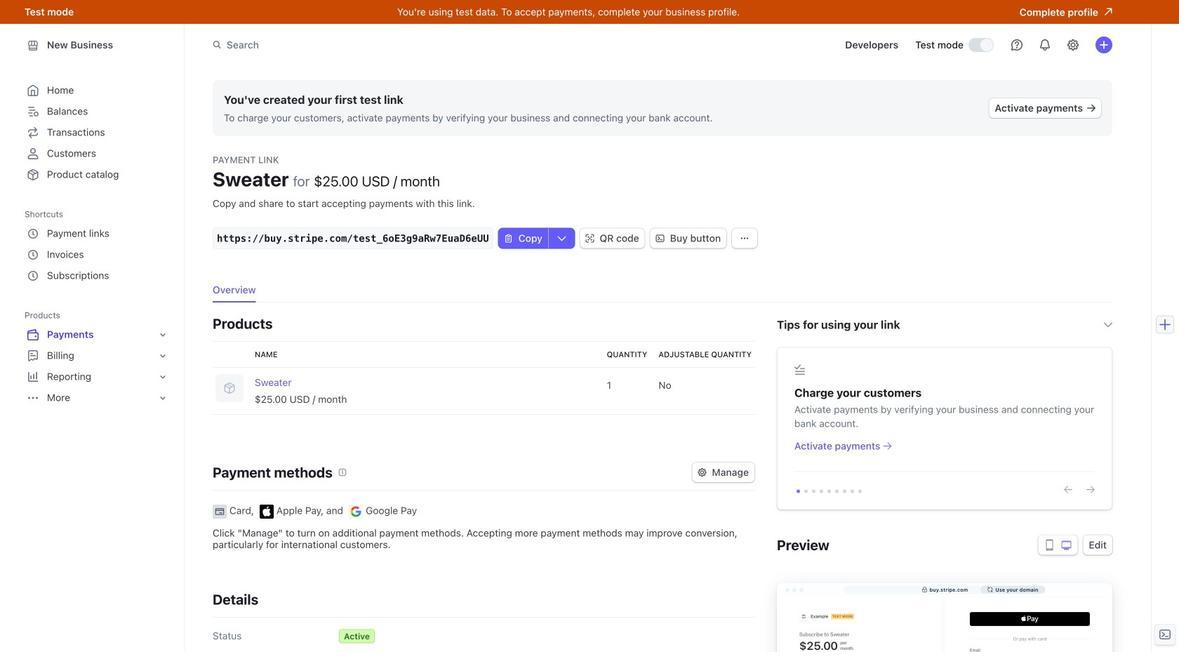 Task type: vqa. For each thing, say whether or not it's contained in the screenshot.
Search text box on the top of page
yes



Task type: describe. For each thing, give the bounding box(es) containing it.
Search text field
[[204, 32, 600, 58]]

3 svg image from the left
[[741, 234, 749, 243]]

1 horizontal spatial svg image
[[558, 234, 566, 243]]

2 svg image from the left
[[656, 234, 664, 243]]

0 horizontal spatial svg image
[[504, 234, 513, 243]]

notifications image
[[1039, 39, 1051, 51]]

2 horizontal spatial svg image
[[698, 468, 706, 477]]

1 svg image from the left
[[586, 234, 594, 243]]



Task type: locate. For each thing, give the bounding box(es) containing it.
settings image
[[1068, 39, 1079, 51]]

0 horizontal spatial svg image
[[586, 234, 594, 243]]

svg image
[[586, 234, 594, 243], [656, 234, 664, 243], [741, 234, 749, 243]]

core navigation links element
[[25, 80, 170, 185]]

1 horizontal spatial svg image
[[656, 234, 664, 243]]

None search field
[[204, 32, 600, 58]]

svg image
[[504, 234, 513, 243], [558, 234, 566, 243], [698, 468, 706, 477]]

1 products element from the top
[[25, 306, 170, 408]]

Test mode checkbox
[[969, 39, 993, 51]]

1 shortcuts element from the top
[[25, 205, 170, 286]]

2 horizontal spatial svg image
[[741, 234, 749, 243]]

note
[[213, 80, 1112, 136]]

products element
[[25, 306, 170, 408], [25, 324, 170, 408]]

help image
[[1011, 39, 1023, 51]]

2 products element from the top
[[25, 324, 170, 408]]

2 shortcuts element from the top
[[25, 223, 170, 286]]

shortcuts element
[[25, 205, 170, 286], [25, 223, 170, 286]]



